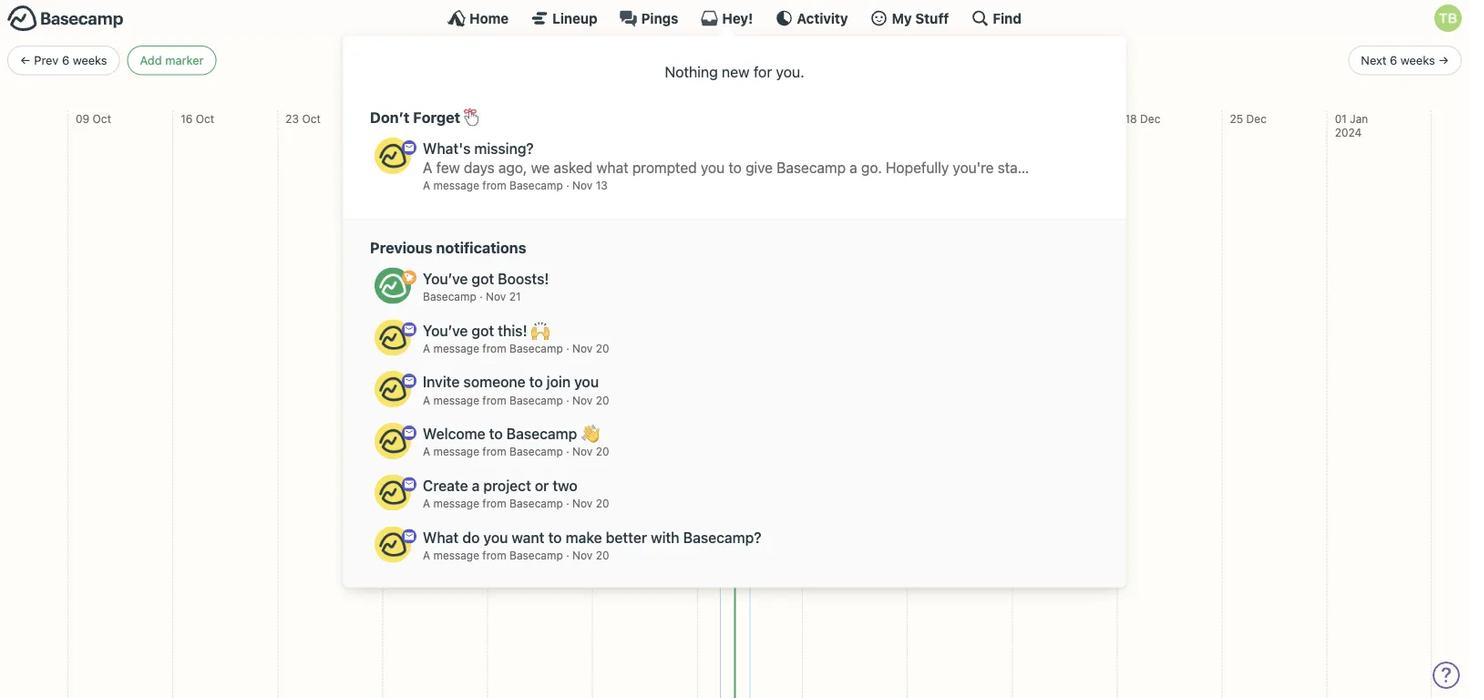 Task type: describe. For each thing, give the bounding box(es) containing it.
message inside the you've got this! 🙌 a message from basecamp nov 20
[[433, 342, 480, 355]]

👋
[[581, 425, 596, 443]]

onboarding image for what do you want to make better with basecamp?
[[402, 529, 417, 544]]

16 oct
[[181, 112, 214, 125]]

basecamp inside the you've got boosts! basecamp nov 21
[[423, 290, 477, 303]]

add marker
[[140, 53, 204, 67]]

boosts!
[[498, 270, 549, 287]]

a inside welcome to basecamp 👋 a message from basecamp nov 20
[[423, 446, 430, 458]]

nov inside welcome to basecamp 👋 a message from basecamp nov 20
[[573, 446, 593, 458]]

25
[[1230, 112, 1244, 125]]

←
[[20, 53, 31, 67]]

next 6 weeks →
[[1361, 53, 1450, 67]]

next
[[1361, 53, 1387, 67]]

welcome the deer to the carnival link
[[720, 86, 901, 108]]

21
[[509, 290, 521, 303]]

nothing
[[665, 63, 718, 81]]

you inside what do you want to make better with basecamp? a message from basecamp nov 20
[[484, 529, 508, 546]]

someone
[[464, 373, 526, 391]]

hey!
[[722, 10, 753, 26]]

nov 20 element for join
[[573, 394, 609, 407]]

hey! button
[[701, 9, 753, 27]]

basecamp image for what's missing?
[[375, 138, 411, 174]]

nov 13 element
[[573, 179, 608, 192]]

09
[[76, 112, 90, 125]]

2 the from the left
[[840, 91, 857, 104]]

basecamp up or
[[510, 446, 563, 458]]

1 from from the top
[[483, 179, 507, 192]]

pings
[[641, 10, 679, 26]]

a inside the you've got this! 🙌 a message from basecamp nov 20
[[423, 342, 430, 355]]

create a project or two a message from basecamp nov 20
[[423, 477, 609, 510]]

message inside what do you want to make better with basecamp? a message from basecamp nov 20
[[433, 549, 480, 562]]

nov inside the you've got boosts! basecamp nov 21
[[486, 290, 506, 303]]

dec for 18 dec
[[1141, 112, 1161, 125]]

you've for you've got this! 🙌
[[423, 322, 468, 339]]

pings button
[[620, 9, 679, 27]]

basecamp image for create a project or two
[[375, 475, 411, 511]]

16
[[181, 112, 193, 125]]

notifications
[[436, 238, 526, 256]]

oct for 09 oct
[[93, 112, 111, 125]]

2024
[[1335, 126, 1362, 139]]

from inside the you've got this! 🙌 a message from basecamp nov 20
[[483, 342, 507, 355]]

what's
[[423, 140, 471, 157]]

better
[[606, 529, 647, 546]]

nov inside the invite someone to join you a message from basecamp nov 20
[[573, 394, 593, 407]]

20 inside the invite someone to join you a message from basecamp nov 20
[[596, 394, 609, 407]]

20 inside the you've got this! 🙌 a message from basecamp nov 20
[[596, 342, 609, 355]]

got for boosts!
[[472, 270, 494, 287]]

18
[[1125, 112, 1137, 125]]

previous notifications
[[370, 238, 526, 256]]

marker
[[165, 53, 204, 67]]

for
[[754, 63, 772, 81]]

30 oct
[[391, 112, 426, 125]]

my
[[892, 10, 912, 26]]

project
[[484, 477, 531, 494]]

message inside welcome to basecamp 👋 a message from basecamp nov 20
[[433, 446, 480, 458]]

1 a from the top
[[423, 179, 430, 192]]

→
[[1439, 53, 1450, 67]]

basecamp down the missing?
[[510, 179, 563, 192]]

new
[[722, 63, 750, 81]]

basecamp image for invite someone to join you
[[375, 371, 411, 408]]

lineup link
[[531, 9, 598, 27]]

oct for 30 oct
[[407, 112, 426, 125]]

invite
[[423, 373, 460, 391]]

jan
[[1350, 112, 1369, 125]]

a inside 'create a project or two a message from basecamp nov 20'
[[423, 497, 430, 510]]

23 oct
[[286, 112, 321, 125]]

basecamp left 👋
[[507, 425, 577, 443]]

you've for you've got boosts!
[[423, 270, 468, 287]]

switch accounts image
[[7, 5, 124, 33]]

don't forget
[[370, 108, 464, 126]]

welcome for to
[[423, 425, 486, 443]]

09 oct
[[76, 112, 111, 125]]

to inside welcome to basecamp 👋 a message from basecamp nov 20
[[489, 425, 503, 443]]

this!
[[498, 322, 527, 339]]

welcome the deer to the carnival
[[727, 91, 901, 104]]

oct for 16 oct
[[196, 112, 214, 125]]

activity
[[797, 10, 848, 26]]

from inside 'create a project or two a message from basecamp nov 20'
[[483, 497, 507, 510]]

lineup
[[553, 10, 598, 26]]

what
[[423, 529, 459, 546]]

2 6 from the left
[[1390, 53, 1398, 67]]

carnival
[[860, 91, 901, 104]]

prev
[[34, 53, 59, 67]]

my stuff
[[892, 10, 949, 26]]



Task type: vqa. For each thing, say whether or not it's contained in the screenshot.


Task type: locate. For each thing, give the bounding box(es) containing it.
1 horizontal spatial weeks
[[1401, 53, 1436, 67]]

what do you want to make better with basecamp? a message from basecamp nov 20
[[423, 529, 762, 562]]

3 onboarding image from the top
[[402, 477, 417, 492]]

basecamp image for what do you want to make better with basecamp?
[[375, 527, 411, 563]]

2 nov 20 element from the top
[[573, 394, 609, 407]]

stuff
[[916, 10, 949, 26]]

nov inside the you've got this! 🙌 a message from basecamp nov 20
[[573, 342, 593, 355]]

4 oct from the left
[[407, 112, 426, 125]]

message up invite
[[433, 342, 480, 355]]

to right want at left
[[548, 529, 562, 546]]

home
[[470, 10, 509, 26]]

to inside the invite someone to join you a message from basecamp nov 20
[[529, 373, 543, 391]]

1 vertical spatial welcome
[[423, 425, 486, 443]]

2 onboarding image from the top
[[402, 322, 417, 337]]

1 dec from the left
[[1141, 112, 1161, 125]]

0 horizontal spatial the
[[779, 91, 796, 104]]

1 nov 20 element from the top
[[573, 342, 609, 355]]

onboarding image for create a project or two
[[402, 477, 417, 492]]

nov 20 element for want
[[573, 549, 609, 562]]

do
[[463, 529, 480, 546]]

nov 20 element
[[573, 342, 609, 355], [573, 394, 609, 407], [573, 446, 609, 458], [573, 497, 609, 510], [573, 549, 609, 562]]

🙌
[[531, 322, 546, 339]]

nov 20 element for 👋
[[573, 446, 609, 458]]

basecamp down want at left
[[510, 549, 563, 562]]

a inside the invite someone to join you a message from basecamp nov 20
[[423, 394, 430, 407]]

from inside welcome to basecamp 👋 a message from basecamp nov 20
[[483, 446, 507, 458]]

2 got from the top
[[472, 322, 494, 339]]

20 inside welcome to basecamp 👋 a message from basecamp nov 20
[[596, 446, 609, 458]]

5 20 from the top
[[596, 549, 609, 562]]

message down create at left bottom
[[433, 497, 480, 510]]

1 horizontal spatial dec
[[1247, 112, 1267, 125]]

4 from from the top
[[483, 446, 507, 458]]

got up "nov 21" element at the left of the page
[[472, 270, 494, 287]]

you've got this! 🙌 a message from basecamp nov 20
[[423, 322, 609, 355]]

6 right next
[[1390, 53, 1398, 67]]

from down the missing?
[[483, 179, 507, 192]]

a message from basecamp nov 13
[[423, 179, 608, 192]]

6
[[62, 53, 69, 67], [1390, 53, 1398, 67]]

1 basecamp image from the top
[[375, 138, 411, 174]]

you right do
[[484, 529, 508, 546]]

3 basecamp image from the top
[[375, 319, 411, 356]]

weeks right prev
[[73, 53, 107, 67]]

1 weeks from the left
[[73, 53, 107, 67]]

1 you've from the top
[[423, 270, 468, 287]]

nov
[[573, 179, 593, 192], [486, 290, 506, 303], [573, 342, 593, 355], [573, 394, 593, 407], [573, 446, 593, 458], [573, 497, 593, 510], [573, 549, 593, 562]]

welcome down for
[[727, 91, 776, 104]]

to left the "join"
[[529, 373, 543, 391]]

basecamp inside what do you want to make better with basecamp? a message from basecamp nov 20
[[510, 549, 563, 562]]

nothing new for you.
[[665, 63, 805, 81]]

4 a from the top
[[423, 446, 430, 458]]

welcome inside welcome to basecamp 👋 a message from basecamp nov 20
[[423, 425, 486, 443]]

you've got boosts! basecamp nov 21
[[423, 270, 549, 303]]

1 vertical spatial got
[[472, 322, 494, 339]]

onboarding image for previous
[[402, 322, 417, 337]]

from
[[483, 179, 507, 192], [483, 342, 507, 355], [483, 394, 507, 407], [483, 446, 507, 458], [483, 497, 507, 510], [483, 549, 507, 562]]

6 right prev
[[62, 53, 69, 67]]

from down someone
[[483, 394, 507, 407]]

onboarding image
[[402, 374, 417, 388], [402, 426, 417, 440], [402, 477, 417, 492], [402, 529, 417, 544]]

1 got from the top
[[472, 270, 494, 287]]

nov 20 element for or
[[573, 497, 609, 510]]

don't
[[370, 108, 410, 126]]

1 onboarding image from the top
[[402, 140, 417, 155]]

3 from from the top
[[483, 394, 507, 407]]

oct
[[93, 112, 111, 125], [196, 112, 214, 125], [302, 112, 321, 125], [407, 112, 426, 125]]

1 20 from the top
[[596, 342, 609, 355]]

you inside the invite someone to join you a message from basecamp nov 20
[[574, 373, 599, 391]]

3 oct from the left
[[302, 112, 321, 125]]

1 horizontal spatial you
[[574, 373, 599, 391]]

20 inside 'create a project or two a message from basecamp nov 20'
[[596, 497, 609, 510]]

0 horizontal spatial dec
[[1141, 112, 1161, 125]]

4 nov 20 element from the top
[[573, 497, 609, 510]]

add
[[140, 53, 162, 67]]

a inside what do you want to make better with basecamp? a message from basecamp nov 20
[[423, 549, 430, 562]]

20
[[596, 342, 609, 355], [596, 394, 609, 407], [596, 446, 609, 458], [596, 497, 609, 510], [596, 549, 609, 562]]

the
[[779, 91, 796, 104], [840, 91, 857, 104]]

6 message from the top
[[433, 549, 480, 562]]

oct right 23 on the left of page
[[302, 112, 321, 125]]

welcome
[[727, 91, 776, 104], [423, 425, 486, 443]]

3 a from the top
[[423, 394, 430, 407]]

a
[[423, 179, 430, 192], [423, 342, 430, 355], [423, 394, 430, 407], [423, 446, 430, 458], [423, 497, 430, 510], [423, 549, 430, 562]]

got
[[472, 270, 494, 287], [472, 322, 494, 339]]

got inside the you've got this! 🙌 a message from basecamp nov 20
[[472, 322, 494, 339]]

18 dec
[[1125, 112, 1161, 125]]

nov inside 'create a project or two a message from basecamp nov 20'
[[573, 497, 593, 510]]

6 from from the top
[[483, 549, 507, 562]]

nov inside what do you want to make better with basecamp? a message from basecamp nov 20
[[573, 549, 593, 562]]

4 onboarding image from the top
[[402, 529, 417, 544]]

basecamp down 🙌
[[510, 342, 563, 355]]

from inside the invite someone to join you a message from basecamp nov 20
[[483, 394, 507, 407]]

got inside the you've got boosts! basecamp nov 21
[[472, 270, 494, 287]]

nov down two
[[573, 497, 593, 510]]

0 vertical spatial you've
[[423, 270, 468, 287]]

basecamp image for you've got this! 🙌
[[375, 319, 411, 356]]

welcome for the
[[727, 91, 776, 104]]

weeks
[[73, 53, 107, 67], [1401, 53, 1436, 67]]

to
[[826, 91, 837, 104], [529, 373, 543, 391], [489, 425, 503, 443], [548, 529, 562, 546]]

dec for 25 dec
[[1247, 112, 1267, 125]]

2 20 from the top
[[596, 394, 609, 407]]

message inside 'create a project or two a message from basecamp nov 20'
[[433, 497, 480, 510]]

2 from from the top
[[483, 342, 507, 355]]

a
[[472, 477, 480, 494]]

basecamp image for you've got boosts!
[[375, 268, 411, 304]]

oct right 09
[[93, 112, 111, 125]]

1 vertical spatial you've
[[423, 322, 468, 339]]

0 vertical spatial onboarding image
[[402, 140, 417, 155]]

1 vertical spatial you
[[484, 529, 508, 546]]

3 nov 20 element from the top
[[573, 446, 609, 458]]

previous
[[370, 238, 433, 256]]

← prev 6 weeks
[[20, 53, 107, 67]]

basecamp inside the you've got this! 🙌 a message from basecamp nov 20
[[510, 342, 563, 355]]

1 the from the left
[[779, 91, 796, 104]]

tim burton image
[[1435, 5, 1462, 32]]

basecamp
[[510, 179, 563, 192], [423, 290, 477, 303], [510, 342, 563, 355], [510, 394, 563, 407], [507, 425, 577, 443], [510, 446, 563, 458], [510, 497, 563, 510], [510, 549, 563, 562]]

a down the what's
[[423, 179, 430, 192]]

1 horizontal spatial 6
[[1390, 53, 1398, 67]]

basecamp inside the invite someone to join you a message from basecamp nov 20
[[510, 394, 563, 407]]

nov up the invite someone to join you a message from basecamp nov 20
[[573, 342, 593, 355]]

missing?
[[474, 140, 534, 157]]

from down 'create a project or two a message from basecamp nov 20'
[[483, 549, 507, 562]]

oct for 23 oct
[[302, 112, 321, 125]]

activity link
[[775, 9, 848, 27]]

6 a from the top
[[423, 549, 430, 562]]

onboarding image for nothing
[[402, 140, 417, 155]]

main element
[[0, 0, 1470, 632]]

basecamp down previous notifications at the top of the page
[[423, 290, 477, 303]]

dec right 25 at the top of the page
[[1247, 112, 1267, 125]]

my stuff button
[[870, 9, 949, 27]]

you
[[574, 373, 599, 391], [484, 529, 508, 546]]

add marker link
[[127, 46, 216, 75]]

1 6 from the left
[[62, 53, 69, 67]]

welcome to basecamp 👋 a message from basecamp nov 20
[[423, 425, 609, 458]]

nov left the 21 at top
[[486, 290, 506, 303]]

1 horizontal spatial the
[[840, 91, 857, 104]]

welcome up create at left bottom
[[423, 425, 486, 443]]

you've down previous notifications at the top of the page
[[423, 270, 468, 287]]

or
[[535, 477, 549, 494]]

1 onboarding image from the top
[[402, 374, 417, 388]]

6 basecamp image from the top
[[375, 475, 411, 511]]

basecamp inside 'create a project or two a message from basecamp nov 20'
[[510, 497, 563, 510]]

create
[[423, 477, 468, 494]]

got for this!
[[472, 322, 494, 339]]

5 from from the top
[[483, 497, 507, 510]]

basecamp down the "join"
[[510, 394, 563, 407]]

invite someone to join you a message from basecamp nov 20
[[423, 373, 609, 407]]

message up create at left bottom
[[433, 446, 480, 458]]

5 basecamp image from the top
[[375, 423, 411, 459]]

2 message from the top
[[433, 342, 480, 355]]

onboarding image down 30 oct
[[402, 140, 417, 155]]

the left "deer"
[[779, 91, 796, 104]]

2 a from the top
[[423, 342, 430, 355]]

dec right 18
[[1141, 112, 1161, 125]]

basecamp down or
[[510, 497, 563, 510]]

5 message from the top
[[433, 497, 480, 510]]

with
[[651, 529, 680, 546]]

what's missing?
[[423, 140, 534, 157]]

1 horizontal spatial welcome
[[727, 91, 776, 104]]

message down do
[[433, 549, 480, 562]]

message inside the invite someone to join you a message from basecamp nov 20
[[433, 394, 480, 407]]

nov up 👋
[[573, 394, 593, 407]]

onboarding image down boostreport image
[[402, 322, 417, 337]]

0 horizontal spatial welcome
[[423, 425, 486, 443]]

0 vertical spatial got
[[472, 270, 494, 287]]

basecamp?
[[683, 529, 762, 546]]

2 oct from the left
[[196, 112, 214, 125]]

2 onboarding image from the top
[[402, 426, 417, 440]]

0 vertical spatial you
[[574, 373, 599, 391]]

you've up invite
[[423, 322, 468, 339]]

2 dec from the left
[[1247, 112, 1267, 125]]

join
[[547, 373, 571, 391]]

2 weeks from the left
[[1401, 53, 1436, 67]]

7 basecamp image from the top
[[375, 527, 411, 563]]

boostreport image
[[402, 270, 417, 285]]

4 message from the top
[[433, 446, 480, 458]]

you've inside the you've got this! 🙌 a message from basecamp nov 20
[[423, 322, 468, 339]]

4 20 from the top
[[596, 497, 609, 510]]

to down the invite someone to join you a message from basecamp nov 20
[[489, 425, 503, 443]]

message down invite
[[433, 394, 480, 407]]

onboarding image
[[402, 140, 417, 155], [402, 322, 417, 337]]

forget
[[413, 108, 460, 126]]

to right "deer"
[[826, 91, 837, 104]]

you've
[[423, 270, 468, 287], [423, 322, 468, 339]]

deer
[[799, 91, 823, 104]]

3 20 from the top
[[596, 446, 609, 458]]

weeks left →
[[1401, 53, 1436, 67]]

nov down 👋
[[573, 446, 593, 458]]

nov 21 element
[[486, 290, 521, 303]]

from inside what do you want to make better with basecamp? a message from basecamp nov 20
[[483, 549, 507, 562]]

you.
[[776, 63, 805, 81]]

oct right 16
[[196, 112, 214, 125]]

0 horizontal spatial 6
[[62, 53, 69, 67]]

message down the what's
[[433, 179, 480, 192]]

a up create at left bottom
[[423, 446, 430, 458]]

nov down make
[[573, 549, 593, 562]]

from down this!
[[483, 342, 507, 355]]

20 inside what do you want to make better with basecamp? a message from basecamp nov 20
[[596, 549, 609, 562]]

1 vertical spatial onboarding image
[[402, 322, 417, 337]]

25 dec
[[1230, 112, 1267, 125]]

today
[[669, 52, 712, 69]]

a down create at left bottom
[[423, 497, 430, 510]]

from up project
[[483, 446, 507, 458]]

01 jan 2024
[[1335, 112, 1369, 139]]

message
[[433, 179, 480, 192], [433, 342, 480, 355], [433, 394, 480, 407], [433, 446, 480, 458], [433, 497, 480, 510], [433, 549, 480, 562]]

home link
[[448, 9, 509, 27]]

a up invite
[[423, 342, 430, 355]]

basecamp image
[[375, 138, 411, 174], [375, 268, 411, 304], [375, 319, 411, 356], [375, 371, 411, 408], [375, 423, 411, 459], [375, 475, 411, 511], [375, 527, 411, 563]]

1 oct from the left
[[93, 112, 111, 125]]

2 you've from the top
[[423, 322, 468, 339]]

a down invite
[[423, 394, 430, 407]]

a down the 'what'
[[423, 549, 430, 562]]

nov left 13
[[573, 179, 593, 192]]

find
[[993, 10, 1022, 26]]

23
[[286, 112, 299, 125]]

basecamp image for welcome to basecamp 👋
[[375, 423, 411, 459]]

01
[[1335, 112, 1347, 125]]

oct right 30
[[407, 112, 426, 125]]

2 basecamp image from the top
[[375, 268, 411, 304]]

0 horizontal spatial you
[[484, 529, 508, 546]]

1 message from the top
[[433, 179, 480, 192]]

5 a from the top
[[423, 497, 430, 510]]

to inside what do you want to make better with basecamp? a message from basecamp nov 20
[[548, 529, 562, 546]]

4 basecamp image from the top
[[375, 371, 411, 408]]

30
[[391, 112, 404, 125]]

0 horizontal spatial weeks
[[73, 53, 107, 67]]

dec
[[1141, 112, 1161, 125], [1247, 112, 1267, 125]]

want
[[512, 529, 545, 546]]

5 nov 20 element from the top
[[573, 549, 609, 562]]

the left carnival
[[840, 91, 857, 104]]

got left this!
[[472, 322, 494, 339]]

onboarding image for welcome to basecamp 👋
[[402, 426, 417, 440]]

onboarding image for invite someone to join you
[[402, 374, 417, 388]]

you right the "join"
[[574, 373, 599, 391]]

3 message from the top
[[433, 394, 480, 407]]

13
[[596, 179, 608, 192]]

nov 20 element for 🙌
[[573, 342, 609, 355]]

you've inside the you've got boosts! basecamp nov 21
[[423, 270, 468, 287]]

0 vertical spatial welcome
[[727, 91, 776, 104]]

two
[[553, 477, 578, 494]]

from down project
[[483, 497, 507, 510]]

find button
[[971, 9, 1022, 27]]

make
[[566, 529, 602, 546]]



